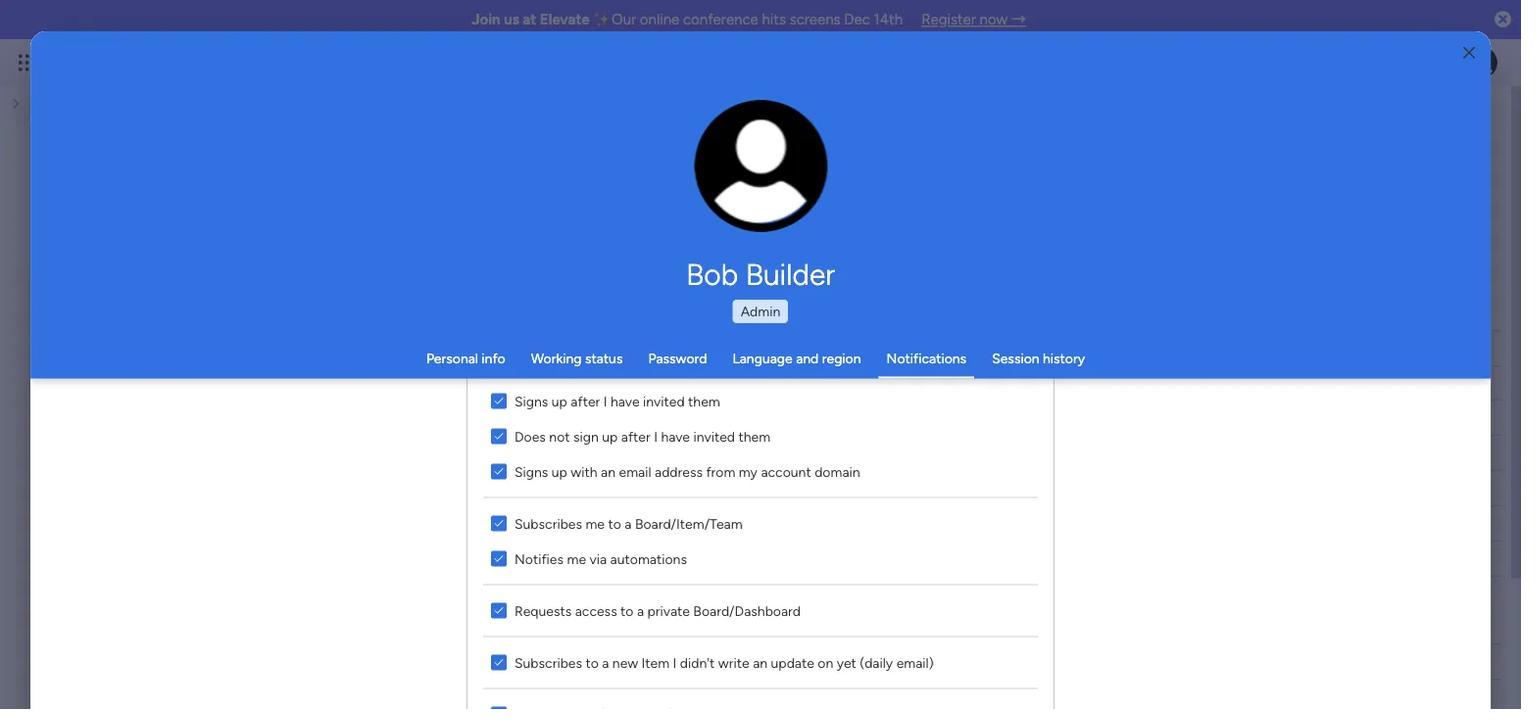 Task type: vqa. For each thing, say whether or not it's contained in the screenshot.
the Learn more button
no



Task type: describe. For each thing, give the bounding box(es) containing it.
dec
[[844, 11, 870, 28]]

my
[[739, 464, 758, 481]]

signs up with an email address from my account domain
[[515, 464, 860, 481]]

not started
[[728, 376, 801, 393]]

address
[[655, 464, 703, 481]]

status
[[585, 350, 623, 367]]

notifies me via automations
[[515, 551, 687, 568]]

→
[[1011, 11, 1026, 28]]

password link
[[648, 350, 707, 367]]

info
[[482, 350, 505, 367]]

1 vertical spatial after
[[621, 429, 651, 446]]

at
[[523, 11, 536, 28]]

2 due date from the top
[[602, 654, 659, 670]]

started
[[755, 376, 801, 393]]

column information image for due date
[[803, 341, 818, 356]]

change profile picture
[[720, 176, 803, 209]]

from
[[706, 464, 736, 481]]

language and region link
[[733, 350, 861, 367]]

language
[[733, 350, 793, 367]]

requests
[[515, 603, 572, 620]]

manage any type of project. assign owners, set timelines and keep track of where your project stands.
[[79, 149, 705, 165]]

nov
[[613, 376, 636, 392]]

1 horizontal spatial an
[[753, 655, 768, 672]]

board/item/team
[[635, 516, 743, 533]]

assign
[[255, 149, 296, 165]]

working
[[531, 350, 582, 367]]

1 vertical spatial up
[[602, 429, 618, 446]]

up for with
[[552, 464, 567, 481]]

hits
[[762, 11, 786, 28]]

up for after
[[552, 394, 567, 410]]

1 due date field from the top
[[597, 338, 664, 359]]

subscribes me to a board/item/team
[[515, 516, 743, 533]]

oct for oct 10
[[614, 481, 635, 496]]

me for notifies
[[567, 551, 586, 568]]

elevate
[[540, 11, 590, 28]]

on
[[818, 655, 833, 672]]

session history
[[992, 350, 1085, 367]]

history
[[1043, 350, 1085, 367]]

email
[[619, 464, 651, 481]]

automations
[[610, 551, 687, 568]]

region containing signs up after i have invited them
[[468, 99, 1054, 710]]

update
[[771, 655, 814, 672]]

profile
[[767, 176, 803, 192]]

notifications link
[[887, 350, 967, 367]]

type
[[157, 149, 185, 165]]

oct for oct 29
[[613, 446, 635, 461]]

0 vertical spatial after
[[571, 394, 600, 410]]

bob builder image
[[1466, 47, 1498, 78]]

1 horizontal spatial them
[[739, 429, 771, 446]]

a for board/item/team
[[625, 516, 632, 533]]

change
[[720, 176, 764, 192]]

bob builder button
[[491, 257, 1030, 292]]

2 due date field from the top
[[597, 651, 664, 673]]

now
[[980, 11, 1008, 28]]

keep
[[458, 149, 488, 165]]

close image
[[1463, 46, 1475, 60]]

project
[[614, 149, 658, 165]]

password
[[648, 350, 707, 367]]

not
[[728, 376, 751, 393]]

0 horizontal spatial i
[[604, 394, 607, 410]]

me for subscribes
[[586, 516, 605, 533]]

i for new
[[673, 655, 677, 672]]

personal info link
[[426, 350, 505, 367]]

subscribes to a new item i didn't write an update on yet (daily email)
[[515, 655, 934, 672]]

see more link
[[671, 146, 734, 166]]

owner field for due date
[[488, 651, 539, 673]]

v2 overdue deadline image
[[569, 480, 584, 498]]

1 due from the top
[[602, 340, 626, 357]]

manage
[[79, 149, 128, 165]]

owners,
[[300, 149, 347, 165]]

oct 29
[[613, 446, 652, 461]]

email)
[[897, 655, 934, 672]]

✨
[[593, 11, 608, 28]]

screens
[[790, 11, 841, 28]]

board/dashboard
[[693, 603, 801, 620]]

admin
[[741, 303, 781, 320]]

2 due from the top
[[602, 654, 626, 670]]

owner for due date
[[493, 340, 534, 357]]

where
[[542, 149, 580, 165]]

status field for column information image related to due date
[[739, 338, 789, 359]]

0 vertical spatial have
[[611, 394, 640, 410]]

done
[[748, 446, 780, 462]]

working status link
[[531, 350, 623, 367]]

our
[[612, 11, 636, 28]]

column information image
[[803, 654, 818, 670]]

signs for signs up with an email address from my account domain
[[515, 464, 548, 481]]

yet
[[837, 655, 857, 672]]

session history link
[[992, 350, 1085, 367]]

region
[[822, 350, 861, 367]]

join us at elevate ✨ our online conference hits screens dec 14th
[[472, 11, 903, 28]]

any
[[132, 149, 153, 165]]

more
[[700, 148, 732, 164]]

builder
[[746, 257, 835, 292]]

14
[[640, 376, 653, 392]]

1 vertical spatial have
[[661, 429, 690, 446]]

2 date from the top
[[630, 654, 659, 670]]

status field for column information icon
[[739, 651, 789, 673]]

(daily
[[860, 655, 893, 672]]

sign
[[573, 429, 599, 446]]

0 vertical spatial invited
[[643, 394, 685, 410]]

personal
[[426, 350, 478, 367]]

bob
[[686, 257, 738, 292]]



Task type: locate. For each thing, give the bounding box(es) containing it.
1 vertical spatial i
[[654, 429, 658, 446]]

signs up after i have invited them
[[515, 394, 720, 410]]

14th
[[874, 11, 903, 28]]

1 horizontal spatial a
[[625, 516, 632, 533]]

due date down requests access to a private board/dashboard
[[602, 654, 659, 670]]

bob builder
[[686, 257, 835, 292]]

0 vertical spatial up
[[552, 394, 567, 410]]

1 vertical spatial status field
[[739, 651, 789, 673]]

2 status field from the top
[[739, 651, 789, 673]]

didn't
[[680, 655, 715, 672]]

working status
[[531, 350, 623, 367]]

requests access to a private board/dashboard
[[515, 603, 801, 620]]

0 horizontal spatial invited
[[643, 394, 685, 410]]

notifies
[[515, 551, 564, 568]]

status field up not started
[[739, 338, 789, 359]]

does not sign up after i have invited them
[[515, 429, 771, 446]]

a left private
[[637, 603, 644, 620]]

invited down 14
[[643, 394, 685, 410]]

2 vertical spatial up
[[552, 464, 567, 481]]

signs for signs up after i have invited them
[[515, 394, 548, 410]]

after up sign
[[571, 394, 600, 410]]

1 horizontal spatial of
[[525, 149, 538, 165]]

0 vertical spatial status field
[[739, 338, 789, 359]]

2 vertical spatial to
[[586, 655, 599, 672]]

subscribes
[[515, 516, 582, 533], [515, 655, 582, 672]]

1 date from the top
[[630, 340, 659, 357]]

1 horizontal spatial have
[[661, 429, 690, 446]]

0 vertical spatial to
[[608, 516, 621, 533]]

have
[[611, 394, 640, 410], [661, 429, 690, 446]]

1 vertical spatial subscribes
[[515, 655, 582, 672]]

register
[[922, 11, 976, 28]]

0 vertical spatial a
[[625, 516, 632, 533]]

item
[[642, 655, 670, 672]]

an right "with"
[[601, 464, 616, 481]]

new
[[613, 655, 638, 672]]

1 due date from the top
[[602, 340, 659, 357]]

2 horizontal spatial i
[[673, 655, 677, 672]]

1 horizontal spatial invited
[[694, 429, 735, 446]]

and left 'region'
[[796, 350, 819, 367]]

personal info
[[426, 350, 505, 367]]

private
[[647, 603, 690, 620]]

2 signs from the top
[[515, 464, 548, 481]]

owner field for status
[[488, 338, 539, 359]]

2 status from the top
[[744, 654, 784, 670]]

1 status from the top
[[744, 340, 784, 357]]

0 vertical spatial due
[[602, 340, 626, 357]]

to for me
[[608, 516, 621, 533]]

1 vertical spatial a
[[637, 603, 644, 620]]

1 horizontal spatial i
[[654, 429, 658, 446]]

register now →
[[922, 11, 1026, 28]]

0 vertical spatial owner
[[493, 340, 534, 357]]

1 of from the left
[[188, 149, 201, 165]]

0 vertical spatial and
[[432, 149, 455, 165]]

of right track
[[525, 149, 538, 165]]

status for column information image related to due date the status field
[[744, 340, 784, 357]]

0 vertical spatial status
[[744, 340, 784, 357]]

project.
[[205, 149, 252, 165]]

1 vertical spatial status
[[744, 654, 784, 670]]

1 vertical spatial due date
[[602, 654, 659, 670]]

up up the not
[[552, 394, 567, 410]]

2 owner field from the top
[[488, 651, 539, 673]]

2 of from the left
[[525, 149, 538, 165]]

date down requests access to a private board/dashboard
[[630, 654, 659, 670]]

of
[[188, 149, 201, 165], [525, 149, 538, 165]]

1 vertical spatial invited
[[694, 429, 735, 446]]

conference
[[683, 11, 758, 28]]

language and region
[[733, 350, 861, 367]]

owner
[[493, 340, 534, 357], [493, 654, 534, 670]]

0 horizontal spatial and
[[432, 149, 455, 165]]

status
[[744, 340, 784, 357], [744, 654, 784, 670]]

1 vertical spatial signs
[[515, 464, 548, 481]]

after
[[571, 394, 600, 410], [621, 429, 651, 446]]

track
[[491, 149, 522, 165]]

0 horizontal spatial an
[[601, 464, 616, 481]]

stands.
[[662, 149, 705, 165]]

due date field up nov 14
[[597, 338, 664, 359]]

subscribes for subscribes to a new item i didn't write an update on yet (daily email)
[[515, 655, 582, 672]]

owner right personal
[[493, 340, 534, 357]]

up left v2 overdue deadline image
[[552, 464, 567, 481]]

column information image
[[672, 341, 688, 356], [803, 341, 818, 356], [672, 654, 688, 670]]

signs
[[515, 394, 548, 410], [515, 464, 548, 481]]

1 vertical spatial them
[[739, 429, 771, 446]]

oct 10
[[614, 481, 652, 496]]

to
[[608, 516, 621, 533], [621, 603, 634, 620], [586, 655, 599, 672]]

a
[[625, 516, 632, 533], [637, 603, 644, 620], [602, 655, 609, 672]]

date
[[630, 340, 659, 357], [630, 654, 659, 670]]

an
[[601, 464, 616, 481], [753, 655, 768, 672]]

nov 14
[[613, 376, 653, 392]]

status up not started
[[744, 340, 784, 357]]

0 vertical spatial oct
[[613, 446, 635, 461]]

an right write
[[753, 655, 768, 672]]

0 vertical spatial subscribes
[[515, 516, 582, 533]]

to right access
[[621, 603, 634, 620]]

me
[[586, 516, 605, 533], [567, 551, 586, 568]]

1 vertical spatial and
[[796, 350, 819, 367]]

up
[[552, 394, 567, 410], [602, 429, 618, 446], [552, 464, 567, 481]]

0 vertical spatial due date
[[602, 340, 659, 357]]

via
[[590, 551, 607, 568]]

Due Date field
[[597, 338, 664, 359], [597, 651, 664, 673]]

to for access
[[621, 603, 634, 620]]

1 vertical spatial date
[[630, 654, 659, 670]]

2 vertical spatial a
[[602, 655, 609, 672]]

1 vertical spatial an
[[753, 655, 768, 672]]

to up notifies me via automations
[[608, 516, 621, 533]]

date up 14
[[630, 340, 659, 357]]

oct left "29"
[[613, 446, 635, 461]]

us
[[504, 11, 519, 28]]

0 vertical spatial me
[[586, 516, 605, 533]]

change profile picture button
[[694, 100, 828, 233]]

0 horizontal spatial have
[[611, 394, 640, 410]]

1 owner field from the top
[[488, 338, 539, 359]]

session
[[992, 350, 1040, 367]]

owner down requests
[[493, 654, 534, 670]]

1 vertical spatial to
[[621, 603, 634, 620]]

notifications
[[887, 350, 967, 367]]

0 vertical spatial due date field
[[597, 338, 664, 359]]

0 horizontal spatial of
[[188, 149, 201, 165]]

1 horizontal spatial after
[[621, 429, 651, 446]]

status for column information icon the status field
[[744, 654, 784, 670]]

online
[[640, 11, 680, 28]]

0 vertical spatial an
[[601, 464, 616, 481]]

owner field right personal
[[488, 338, 539, 359]]

up right sign
[[602, 429, 618, 446]]

access
[[575, 603, 617, 620]]

1 vertical spatial oct
[[614, 481, 635, 496]]

due left item
[[602, 654, 626, 670]]

region
[[468, 99, 1054, 710]]

0 vertical spatial owner field
[[488, 338, 539, 359]]

your
[[583, 149, 610, 165]]

1 horizontal spatial and
[[796, 350, 819, 367]]

1 vertical spatial due
[[602, 654, 626, 670]]

with
[[571, 464, 598, 481]]

a down oct 10
[[625, 516, 632, 533]]

10
[[638, 481, 652, 496]]

signs down does
[[515, 464, 548, 481]]

i right item
[[673, 655, 677, 672]]

Owner field
[[488, 338, 539, 359], [488, 651, 539, 673]]

timelines
[[373, 149, 429, 165]]

1 vertical spatial due date field
[[597, 651, 664, 673]]

i right "29"
[[654, 429, 658, 446]]

2 vertical spatial i
[[673, 655, 677, 672]]

does
[[515, 429, 546, 446]]

due date field down requests access to a private board/dashboard
[[597, 651, 664, 673]]

29
[[638, 446, 652, 461]]

register now → link
[[922, 11, 1026, 28]]

them down password
[[688, 394, 720, 410]]

0 vertical spatial them
[[688, 394, 720, 410]]

1 vertical spatial me
[[567, 551, 586, 568]]

0 vertical spatial date
[[630, 340, 659, 357]]

i for up
[[654, 429, 658, 446]]

due up nov
[[602, 340, 626, 357]]

signs up does
[[515, 394, 548, 410]]

1 status field from the top
[[739, 338, 789, 359]]

them
[[688, 394, 720, 410], [739, 429, 771, 446]]

owner field down requests
[[488, 651, 539, 673]]

2 horizontal spatial a
[[637, 603, 644, 620]]

i down 'status' in the left of the page
[[604, 394, 607, 410]]

domain
[[815, 464, 860, 481]]

them up my
[[739, 429, 771, 446]]

a for private
[[637, 603, 644, 620]]

invited
[[643, 394, 685, 410], [694, 429, 735, 446]]

owner for status
[[493, 654, 534, 670]]

select product image
[[18, 53, 37, 73]]

i
[[604, 394, 607, 410], [654, 429, 658, 446], [673, 655, 677, 672]]

after up email
[[621, 429, 651, 446]]

2 subscribes from the top
[[515, 655, 582, 672]]

1 signs from the top
[[515, 394, 548, 410]]

1 vertical spatial owner
[[493, 654, 534, 670]]

picture
[[741, 193, 781, 209]]

work
[[150, 375, 182, 392]]

0 horizontal spatial a
[[602, 655, 609, 672]]

1 owner from the top
[[493, 340, 534, 357]]

1 vertical spatial owner field
[[488, 651, 539, 673]]

due date up nov 14
[[602, 340, 659, 357]]

not
[[549, 429, 570, 446]]

0 vertical spatial signs
[[515, 394, 548, 410]]

of right type
[[188, 149, 201, 165]]

invited up from
[[694, 429, 735, 446]]

have down nov
[[611, 394, 640, 410]]

2 owner from the top
[[493, 654, 534, 670]]

column information image for status
[[672, 654, 688, 670]]

see more
[[673, 148, 732, 164]]

0 horizontal spatial them
[[688, 394, 720, 410]]

a left new
[[602, 655, 609, 672]]

subscribes for subscribes me to a board/item/team
[[515, 516, 582, 533]]

me up the via
[[586, 516, 605, 533]]

status field left column information icon
[[739, 651, 789, 673]]

stuck
[[746, 481, 782, 497]]

have right "29"
[[661, 429, 690, 446]]

due date
[[602, 340, 659, 357], [602, 654, 659, 670]]

subscribes down requests
[[515, 655, 582, 672]]

account
[[761, 464, 811, 481]]

1 subscribes from the top
[[515, 516, 582, 533]]

0 horizontal spatial after
[[571, 394, 600, 410]]

and left keep
[[432, 149, 455, 165]]

subscribes up "notifies"
[[515, 516, 582, 533]]

to left new
[[586, 655, 599, 672]]

0 vertical spatial i
[[604, 394, 607, 410]]

status left column information icon
[[744, 654, 784, 670]]

oct left 10
[[614, 481, 635, 496]]

see
[[673, 148, 697, 164]]

me left the via
[[567, 551, 586, 568]]

Status field
[[739, 338, 789, 359], [739, 651, 789, 673]]



